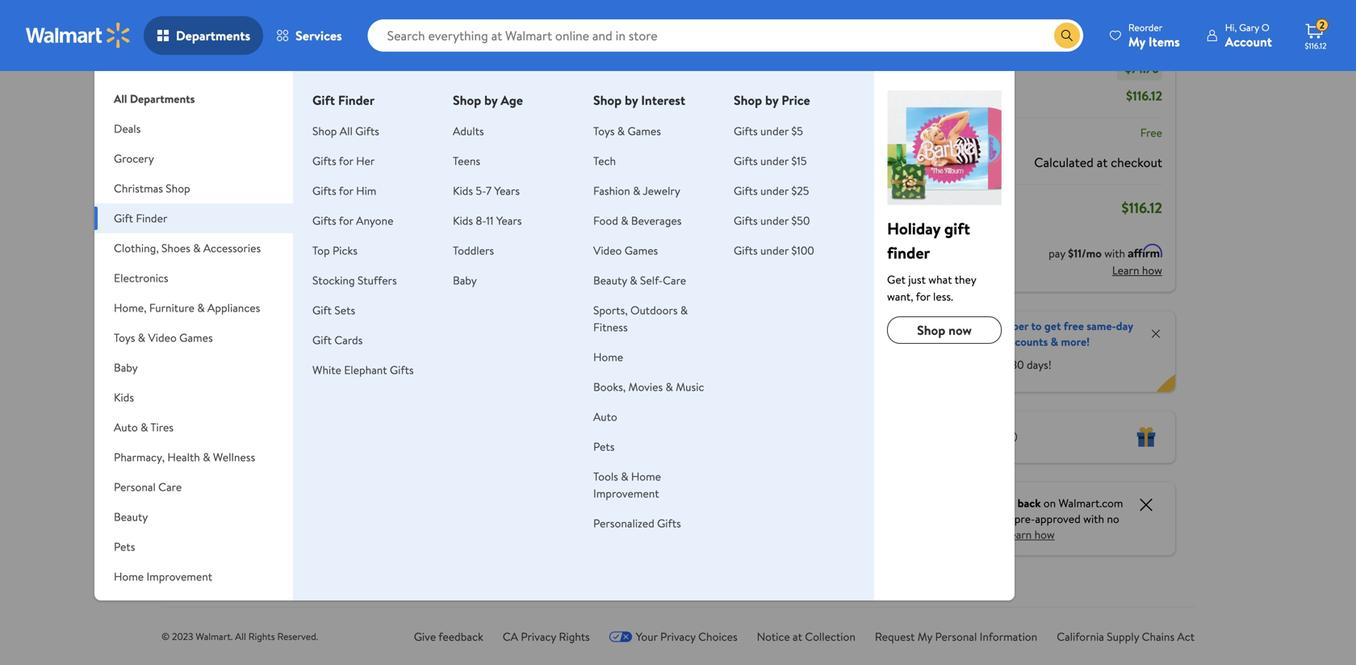 Task type: locate. For each thing, give the bounding box(es) containing it.
deals button
[[94, 114, 293, 144]]

1 vertical spatial finder
[[136, 210, 167, 226]]

walmart plus image
[[883, 327, 931, 344]]

estimated
[[883, 199, 939, 217]]

gift finder down christmas
[[114, 210, 167, 226]]

years right the 7
[[494, 183, 520, 199]]

with right $11/mo
[[1104, 245, 1125, 261]]

turbo
[[264, 372, 296, 390]]

free inside become a member to get free same-day delivery, gas discounts & more!
[[1064, 318, 1084, 334]]

white elephant gifts
[[312, 362, 414, 378]]

my up the -$71.76
[[1128, 33, 1146, 50]]

rights left privacy choices icon
[[559, 629, 590, 645]]

2- inside now $16.98 group
[[588, 452, 596, 466]]

0 horizontal spatial care
[[158, 479, 182, 495]]

now up 21.2
[[584, 334, 613, 354]]

day
[[222, 25, 236, 39], [476, 25, 491, 39], [596, 25, 611, 39], [347, 48, 361, 61], [1116, 318, 1133, 334], [596, 452, 611, 466], [226, 458, 241, 472]]

shop inside dropdown button
[[166, 180, 190, 196]]

learn how down affirm image
[[1112, 262, 1162, 278]]

5%
[[976, 495, 990, 511]]

rights
[[559, 629, 590, 645], [248, 630, 275, 643]]

2 add button from the left
[[587, 284, 646, 310]]

years right 11
[[496, 213, 522, 228]]

for left him
[[339, 183, 353, 199]]

pets up home improvement
[[114, 539, 135, 555]]

1 horizontal spatial add
[[613, 289, 633, 304]]

2 horizontal spatial now
[[584, 334, 613, 354]]

beverages
[[631, 213, 682, 228]]

1 horizontal spatial deal group
[[709, 177, 805, 504]]

gifts up gifts under $15
[[734, 123, 758, 139]]

add to cart image inside now $349.00 group
[[344, 287, 363, 306]]

your
[[636, 629, 658, 645]]

add to cart image inside the now $49.00 group
[[219, 287, 238, 306]]

baby down toddlers link
[[453, 272, 477, 288]]

1 vertical spatial at
[[793, 629, 802, 645]]

toys down the home,
[[114, 330, 135, 346]]

personal
[[114, 479, 156, 495], [935, 629, 977, 645]]

shop for interest
[[593, 91, 622, 109]]

0 vertical spatial my
[[1128, 33, 1146, 50]]

for left 30
[[994, 357, 1009, 372]]

holiday gift finder get just what they want, for less.
[[887, 217, 976, 304]]

top picks
[[312, 243, 358, 258]]

gifts down the gifts under $50 'link'
[[734, 243, 758, 258]]

& inside become a member to get free same-day delivery, gas discounts & more!
[[1051, 334, 1058, 350]]

day left close walmart plus section icon
[[1116, 318, 1133, 334]]

1 now from the left
[[210, 334, 239, 354]]

auto up pharmacy,
[[114, 419, 138, 435]]

0 horizontal spatial privacy
[[521, 629, 556, 645]]

1 by from the left
[[484, 91, 498, 109]]

top picks link
[[312, 243, 358, 258]]

with left no
[[1083, 511, 1104, 527]]

for left her
[[339, 153, 353, 169]]

shop left now
[[917, 321, 946, 339]]

day down pickup
[[347, 48, 361, 61]]

video inside dropdown button
[[148, 330, 177, 346]]

0 horizontal spatial all
[[114, 91, 127, 107]]

pets up pouches,
[[593, 439, 615, 454]]

baby link
[[453, 272, 477, 288]]

sports, outdoors & fitness
[[593, 302, 688, 335]]

1 vertical spatial my
[[918, 629, 933, 645]]

teens link
[[453, 153, 480, 169]]

1 horizontal spatial 3+ day shipping
[[463, 25, 528, 39]]

gifts up top
[[312, 213, 336, 228]]

1 privacy from the left
[[521, 629, 556, 645]]

under for $25
[[760, 183, 789, 199]]

1 vertical spatial 3+
[[213, 458, 224, 472]]

act
[[1177, 629, 1195, 645]]

0 vertical spatial years
[[494, 183, 520, 199]]

add button inside now $16.98 group
[[587, 284, 646, 310]]

7
[[486, 183, 492, 199]]

finder up shop all gifts link
[[338, 91, 375, 109]]

3+ up shop by age
[[463, 25, 474, 39]]

1 vertical spatial care
[[158, 479, 182, 495]]

pets inside dropdown button
[[114, 539, 135, 555]]

gary
[[1239, 21, 1259, 34]]

0 horizontal spatial 3+
[[213, 458, 224, 472]]

0 vertical spatial games
[[628, 123, 661, 139]]

1 horizontal spatial gift finder
[[312, 91, 375, 109]]

improvement down "tools"
[[593, 486, 659, 501]]

gift up clothing,
[[114, 210, 133, 226]]

walmart.com
[[1059, 495, 1123, 511]]

walmart image
[[26, 23, 131, 48]]

beauty for beauty & self-care
[[593, 272, 627, 288]]

free right get
[[1064, 318, 1084, 334]]

$349.00/ca
[[335, 368, 389, 384]]

departments button
[[144, 16, 263, 55]]

day up the all departments "link"
[[222, 25, 236, 39]]

next slide for horizontalscrollerrecommendations list image
[[773, 239, 812, 277]]

now inside the now $49.00 group
[[210, 334, 239, 354]]

at right 'notice'
[[793, 629, 802, 645]]

books,
[[593, 379, 626, 395]]

0 vertical spatial personal
[[114, 479, 156, 495]]

home down 0.8oz
[[631, 469, 661, 484]]

pets link
[[593, 439, 615, 454]]

5 under from the top
[[760, 243, 789, 258]]

free down gas
[[971, 357, 991, 372]]

shop for deals
[[200, 147, 232, 168]]

for inside banner
[[994, 357, 1009, 372]]

improvement up garden
[[147, 569, 212, 584]]

request
[[875, 629, 915, 645]]

0 vertical spatial free
[[1064, 318, 1084, 334]]

1 horizontal spatial privacy
[[660, 629, 696, 645]]

0 horizontal spatial 3+ day shipping
[[213, 458, 278, 472]]

2 under from the top
[[760, 153, 789, 169]]

health
[[167, 449, 200, 465]]

1 vertical spatial deals
[[272, 147, 307, 168]]

home, furniture & appliances
[[114, 300, 260, 316]]

1 vertical spatial learn
[[1005, 527, 1032, 542]]

gift up shop all gifts link
[[312, 91, 335, 109]]

add button inside the now $49.00 group
[[213, 284, 272, 310]]

deal for now $16.98 group
[[591, 186, 610, 200]]

add inside the now $49.00 group
[[238, 289, 259, 304]]

toys & games
[[593, 123, 661, 139]]

adults
[[453, 123, 484, 139]]

1 add to cart image from the left
[[219, 287, 238, 306]]

1 horizontal spatial video
[[593, 243, 622, 258]]

1 under from the top
[[760, 123, 789, 139]]

improvement inside tools & home improvement
[[593, 486, 659, 501]]

shop now link
[[887, 316, 1002, 344]]

gifts up the gifts for him link
[[312, 153, 336, 169]]

cherries
[[584, 422, 632, 440]]

2-day shipping
[[213, 25, 273, 39], [588, 25, 648, 39], [338, 48, 398, 61], [588, 452, 648, 466]]

4 deal from the left
[[716, 186, 735, 200]]

2 vertical spatial home
[[114, 569, 144, 584]]

1 vertical spatial improvement
[[147, 569, 212, 584]]

games down home, furniture & appliances dropdown button
[[179, 330, 213, 346]]

1 vertical spatial pets
[[114, 539, 135, 555]]

0 vertical spatial learn
[[1112, 262, 1139, 278]]

gift left the cards
[[312, 332, 332, 348]]

get
[[887, 272, 906, 287]]

1 vertical spatial beauty
[[114, 509, 148, 525]]

now $349.00 group
[[335, 177, 431, 495]]

1 vertical spatial baby
[[114, 360, 138, 375]]

home improvement button
[[94, 562, 293, 592]]

kids up auto & tires
[[114, 389, 134, 405]]

$116.12
[[1305, 40, 1327, 51], [1126, 87, 1162, 105], [1122, 198, 1162, 218]]

0 vertical spatial deals
[[114, 121, 141, 136]]

adults link
[[453, 123, 484, 139]]

0 vertical spatial beauty
[[593, 272, 627, 288]]

learn down affirm image
[[1112, 262, 1139, 278]]

give feedback
[[414, 629, 483, 645]]

rights left reserved.
[[248, 630, 275, 643]]

& right "tools"
[[621, 469, 628, 484]]

gifts under $100
[[734, 243, 814, 258]]

1 add from the left
[[238, 289, 259, 304]]

0 vertical spatial kids
[[453, 183, 473, 199]]

1 horizontal spatial my
[[1128, 33, 1146, 50]]

gift for gift finder dropdown button
[[114, 210, 133, 226]]

shop up toys & games
[[593, 91, 622, 109]]

0 horizontal spatial add
[[238, 289, 259, 304]]

kids for 8-
[[453, 213, 473, 228]]

shipping up shop by interest
[[613, 25, 648, 39]]

0 horizontal spatial deal group
[[460, 177, 555, 481]]

2 by from the left
[[625, 91, 638, 109]]

1 vertical spatial years
[[496, 213, 522, 228]]

3 now from the left
[[584, 334, 613, 354]]

2 add from the left
[[613, 289, 633, 304]]

baby for the baby link
[[453, 272, 477, 288]]

all departments
[[114, 91, 195, 107]]

1 horizontal spatial beauty
[[593, 272, 627, 288]]

Search search field
[[368, 19, 1083, 52]]

departments inside "dropdown button"
[[176, 27, 250, 44]]

2 now from the left
[[335, 334, 364, 354]]

add button for welch's, gluten free,  berries 'n cherries fruit snacks 0.8oz pouches, 80 count case
[[587, 284, 646, 310]]

now $16.98 $24.28 21.2 ¢/count welch's, gluten free,  berries 'n cherries fruit snacks 0.8oz pouches, 80 count case
[[584, 334, 671, 493]]

deals inside dropdown button
[[114, 121, 141, 136]]

deal for now $349.00 group
[[341, 186, 360, 200]]

0 vertical spatial home
[[593, 349, 623, 365]]

gifting image
[[1137, 427, 1156, 447]]

toys inside dropdown button
[[114, 330, 135, 346]]

shop up gifts for her
[[312, 123, 337, 139]]

finder inside dropdown button
[[136, 210, 167, 226]]

walmart+
[[921, 357, 969, 372]]

ca
[[503, 629, 518, 645]]

tools & home improvement
[[593, 469, 661, 501]]

finder
[[338, 91, 375, 109], [136, 210, 167, 226]]

items
[[1149, 33, 1180, 50]]

1 horizontal spatial finder
[[338, 91, 375, 109]]

choices
[[698, 629, 738, 645]]

white
[[312, 362, 341, 378]]

1 vertical spatial games
[[625, 243, 658, 258]]

a
[[980, 318, 985, 334]]

my for items
[[1128, 33, 1146, 50]]

now
[[210, 334, 239, 354], [335, 334, 364, 354], [584, 334, 613, 354]]

shop now
[[917, 321, 972, 339]]

1 horizontal spatial by
[[625, 91, 638, 109]]

0 horizontal spatial rights
[[248, 630, 275, 643]]

personal left information
[[935, 629, 977, 645]]

gifts for him link
[[312, 183, 376, 199]]

deal group
[[460, 177, 555, 481], [709, 177, 805, 504]]

gifts down gifts under $5 link in the top right of the page
[[734, 153, 758, 169]]

how down on
[[1035, 527, 1055, 542]]

deal inside now $16.98 group
[[591, 186, 610, 200]]

home inside tools & home improvement
[[631, 469, 661, 484]]

shipping down basket
[[243, 458, 278, 472]]

close walmart plus section image
[[1150, 327, 1162, 340]]

0 horizontal spatial video
[[148, 330, 177, 346]]

learn
[[1112, 262, 1139, 278], [1005, 527, 1032, 542]]

baby inside baby dropdown button
[[114, 360, 138, 375]]

0 vertical spatial at
[[1097, 153, 1108, 171]]

gifts under $15 link
[[734, 153, 807, 169]]

estimated total
[[883, 199, 969, 217]]

0 vertical spatial how
[[1142, 262, 1162, 278]]

3+ day shipping
[[463, 25, 528, 39], [213, 458, 278, 472]]

beauty down personal care
[[114, 509, 148, 525]]

by left age
[[484, 91, 498, 109]]

banner
[[870, 311, 1175, 392]]

$349.00
[[367, 334, 418, 354]]

0 horizontal spatial add button
[[213, 284, 272, 310]]

give feedback button
[[414, 628, 483, 645]]

toys for toys & games
[[593, 123, 615, 139]]

auto for auto link
[[593, 409, 617, 425]]

video
[[593, 243, 622, 258], [148, 330, 177, 346]]

fryer
[[261, 408, 290, 425]]

$24.28
[[584, 354, 617, 370]]

0 horizontal spatial auto
[[114, 419, 138, 435]]

1 deal from the left
[[341, 186, 360, 200]]

add inside now $16.98 group
[[613, 289, 633, 304]]

3+ day shipping up shop by age
[[463, 25, 528, 39]]

3 add to cart image from the left
[[594, 287, 613, 306]]

$116.12 down the 2
[[1305, 40, 1327, 51]]

reorder my items
[[1128, 21, 1180, 50]]

1 vertical spatial kids
[[453, 213, 473, 228]]

add down beauty & self-care link
[[613, 289, 633, 304]]

1 vertical spatial personal
[[935, 629, 977, 645]]

learn right risk.
[[1005, 527, 1032, 542]]

gift inside dropdown button
[[114, 210, 133, 226]]

toys
[[593, 123, 615, 139], [114, 330, 135, 346]]

finder down christmas shop
[[136, 210, 167, 226]]

cash
[[993, 495, 1015, 511]]

80
[[638, 457, 653, 475]]

add up now $49.00
[[238, 289, 259, 304]]

deals right more
[[272, 147, 307, 168]]

banner containing become a member to get free same-day delivery, gas discounts & more!
[[870, 311, 1175, 392]]

0 vertical spatial gift finder
[[312, 91, 375, 109]]

2 vertical spatial kids
[[114, 389, 134, 405]]

your privacy choices link
[[609, 629, 738, 645]]

0 horizontal spatial pets
[[114, 539, 135, 555]]

1 vertical spatial all
[[340, 123, 353, 139]]

gift finder inside dropdown button
[[114, 210, 167, 226]]

supply
[[1107, 629, 1139, 645]]

under for $50
[[760, 213, 789, 228]]

my inside reorder my items
[[1128, 33, 1146, 50]]

3 by from the left
[[765, 91, 779, 109]]

shop for gifts
[[312, 123, 337, 139]]

departments up the all departments "link"
[[176, 27, 250, 44]]

deal up gifts for anyone
[[341, 186, 360, 200]]

1 add button from the left
[[213, 284, 272, 310]]

deals up grocery at the left top
[[114, 121, 141, 136]]

search icon image
[[1061, 29, 1074, 42]]

1 horizontal spatial 3+
[[463, 25, 474, 39]]

0 horizontal spatial finder
[[136, 210, 167, 226]]

deal up gifts under $50
[[716, 186, 735, 200]]

at
[[1097, 153, 1108, 171], [793, 629, 802, 645]]

reorder
[[1128, 21, 1163, 34]]

1 horizontal spatial toys
[[593, 123, 615, 139]]

shipping up age
[[493, 25, 528, 39]]

$116.12 up affirm image
[[1122, 198, 1162, 218]]

under left $25
[[760, 183, 789, 199]]

day inside now $16.98 group
[[596, 452, 611, 466]]

add to cart image for now $349.00
[[344, 287, 363, 306]]

kids 5-7 years link
[[453, 183, 520, 199]]

home inside dropdown button
[[114, 569, 144, 584]]

christmas shop
[[114, 180, 190, 196]]

1 vertical spatial gift finder
[[114, 210, 167, 226]]

games inside dropdown button
[[179, 330, 213, 346]]

under for $15
[[760, 153, 789, 169]]

gifts for gifts for him
[[312, 183, 336, 199]]

day left 8
[[226, 458, 241, 472]]

3 deal from the left
[[591, 186, 610, 200]]

personal inside dropdown button
[[114, 479, 156, 495]]

0 vertical spatial pets
[[593, 439, 615, 454]]

improvement
[[593, 486, 659, 501], [147, 569, 212, 584]]

add to cart image for now $16.98
[[594, 287, 613, 306]]

3+ up personal care dropdown button
[[213, 458, 224, 472]]

now inside now $16.98 $24.28 21.2 ¢/count welch's, gluten free,  berries 'n cherries fruit snacks 0.8oz pouches, 80 count case
[[584, 334, 613, 354]]

$16.98
[[617, 334, 656, 354]]

member
[[988, 318, 1029, 334]]

0 horizontal spatial improvement
[[147, 569, 212, 584]]

0 horizontal spatial now
[[210, 334, 239, 354]]

toddlers
[[453, 243, 494, 258]]

2 deal group from the left
[[709, 177, 805, 504]]

0 vertical spatial video
[[593, 243, 622, 258]]

gifts for gifts under $15
[[734, 153, 758, 169]]

care down the health
[[158, 479, 182, 495]]

1 vertical spatial $116.12
[[1126, 87, 1162, 105]]

2 horizontal spatial add to cart image
[[594, 287, 613, 306]]

pre-
[[1015, 511, 1035, 527]]

account
[[1225, 33, 1272, 50]]

1 vertical spatial learn how
[[1005, 527, 1055, 542]]

2-day shipping left services on the left
[[213, 25, 273, 39]]

& inside sports, outdoors & fitness
[[680, 302, 688, 318]]

1 horizontal spatial baby
[[453, 272, 477, 288]]

all up grocery at the left top
[[114, 91, 127, 107]]

0 vertical spatial with
[[1104, 245, 1125, 261]]

1 horizontal spatial add to cart image
[[344, 287, 363, 306]]

0 horizontal spatial personal
[[114, 479, 156, 495]]

0 horizontal spatial by
[[484, 91, 498, 109]]

gifts down '$349.00'
[[390, 362, 414, 378]]

add to cart image
[[219, 287, 238, 306], [344, 287, 363, 306], [594, 287, 613, 306]]

1 horizontal spatial auto
[[593, 409, 617, 425]]

2 vertical spatial all
[[235, 630, 246, 643]]

& right furniture
[[197, 300, 205, 316]]

shipping up case
[[613, 452, 648, 466]]

departments inside "link"
[[130, 91, 195, 107]]

fashion & jewelry link
[[593, 183, 680, 199]]

0 vertical spatial baby
[[453, 272, 477, 288]]

3 under from the top
[[760, 183, 789, 199]]

now for now $349.00 $499.00 $349.00/ca
[[335, 334, 364, 354]]

beauty & self-care link
[[593, 272, 686, 288]]

by up toys & games
[[625, 91, 638, 109]]

1 horizontal spatial learn how
[[1112, 262, 1162, 278]]

0 horizontal spatial at
[[793, 629, 802, 645]]

$116.12 down "$71.76"
[[1126, 87, 1162, 105]]

now inside now $349.00 $499.00 $349.00/ca
[[335, 334, 364, 354]]

toys & video games button
[[94, 323, 293, 353]]

my right request
[[918, 629, 933, 645]]

& left more!
[[1051, 334, 1058, 350]]

2-day shipping up "tools"
[[588, 452, 648, 466]]

0 horizontal spatial toys
[[114, 330, 135, 346]]

for for anyone
[[339, 213, 353, 228]]

kids inside 'dropdown button'
[[114, 389, 134, 405]]

home
[[593, 349, 623, 365], [631, 469, 661, 484], [114, 569, 144, 584]]

video down furniture
[[148, 330, 177, 346]]

2 deal from the left
[[466, 186, 485, 200]]

auto inside dropdown button
[[114, 419, 138, 435]]

1 vertical spatial toys
[[114, 330, 135, 346]]

home up patio
[[114, 569, 144, 584]]

& right patio
[[142, 599, 149, 614]]

add to cart image inside now $16.98 group
[[594, 287, 613, 306]]

hi, gary o account
[[1225, 21, 1272, 50]]

deal for 1st deal group from the right
[[716, 186, 735, 200]]

gift finder up shop all gifts link
[[312, 91, 375, 109]]

become a member to get free same-day delivery, gas discounts & more!
[[937, 318, 1133, 350]]

gift for gift cards link
[[312, 332, 332, 348]]

beauty inside dropdown button
[[114, 509, 148, 525]]

2 vertical spatial with
[[1083, 511, 1104, 527]]

under left $5 at top
[[760, 123, 789, 139]]

1 vertical spatial video
[[148, 330, 177, 346]]

deal inside now $349.00 group
[[341, 186, 360, 200]]

2 horizontal spatial home
[[631, 469, 661, 484]]

learn how down back
[[1005, 527, 1055, 542]]

day up "tools"
[[596, 452, 611, 466]]

home, furniture & appliances button
[[94, 293, 293, 323]]

1 horizontal spatial add button
[[587, 284, 646, 310]]

2 add to cart image from the left
[[344, 287, 363, 306]]

gifts under $5
[[734, 123, 803, 139]]

0 horizontal spatial deals
[[114, 121, 141, 136]]

now for now $16.98 $24.28 21.2 ¢/count welch's, gluten free,  berries 'n cherries fruit snacks 0.8oz pouches, 80 count case
[[584, 334, 613, 354]]

1 horizontal spatial at
[[1097, 153, 1108, 171]]

0 vertical spatial finder
[[338, 91, 375, 109]]

free
[[1064, 318, 1084, 334], [971, 357, 991, 372]]

with up wellness
[[210, 425, 234, 443]]

0 vertical spatial 3+ day shipping
[[463, 25, 528, 39]]

kids left the 5- on the top of the page
[[453, 183, 473, 199]]

0 horizontal spatial home
[[114, 569, 144, 584]]

& right outdoors on the left of the page
[[680, 302, 688, 318]]

4 under from the top
[[760, 213, 789, 228]]

shop for age
[[453, 91, 481, 109]]

kids 8-11 years link
[[453, 213, 522, 228]]

shop up gifts under $5
[[734, 91, 762, 109]]

0 horizontal spatial how
[[1035, 527, 1055, 542]]

0 horizontal spatial baby
[[114, 360, 138, 375]]

1 vertical spatial 3+ day shipping
[[213, 458, 278, 472]]

0 vertical spatial improvement
[[593, 486, 659, 501]]

2 privacy from the left
[[660, 629, 696, 645]]

my for personal
[[918, 629, 933, 645]]



Task type: vqa. For each thing, say whether or not it's contained in the screenshot.
Palm Desert, 92211
no



Task type: describe. For each thing, give the bounding box(es) containing it.
0.8oz
[[625, 440, 655, 457]]

snacks
[[584, 440, 622, 457]]

stocking
[[312, 272, 355, 288]]

now for now $49.00
[[210, 334, 239, 354]]

gift for gift sets link
[[312, 302, 332, 318]]

$499.00
[[335, 354, 375, 370]]

2-day shipping up shop by interest
[[588, 25, 648, 39]]

gas
[[982, 334, 998, 350]]

gift sets
[[312, 302, 355, 318]]

baby for baby dropdown button
[[114, 360, 138, 375]]

top
[[312, 243, 330, 258]]

$71.76
[[1125, 59, 1159, 77]]

at for calculated
[[1097, 153, 1108, 171]]

fry
[[210, 390, 228, 408]]

& down shop by interest
[[617, 123, 625, 139]]

gifts for gifts for anyone
[[312, 213, 336, 228]]

chefman
[[210, 372, 261, 390]]

gifts for anyone
[[312, 213, 393, 228]]

auto & tires
[[114, 419, 174, 435]]

anyone
[[356, 213, 393, 228]]

services
[[296, 27, 342, 44]]

for for him
[[339, 183, 353, 199]]

stocking stuffers link
[[312, 272, 397, 288]]

pharmacy, health & wellness
[[114, 449, 255, 465]]

1 horizontal spatial all
[[235, 630, 246, 643]]

fruit
[[635, 422, 662, 440]]

gifts for gifts under $5
[[734, 123, 758, 139]]

Walmart Site-Wide search field
[[368, 19, 1083, 52]]

if
[[972, 511, 979, 527]]

day up shop by interest
[[596, 25, 611, 39]]

0 horizontal spatial free
[[971, 357, 991, 372]]

years for kids 5-7 years
[[494, 183, 520, 199]]

with inside see if you're pre-approved with no credit risk.
[[1083, 511, 1104, 527]]

earn
[[951, 495, 974, 511]]

all inside "link"
[[114, 91, 127, 107]]

by for interest
[[625, 91, 638, 109]]

shipping inside the now $49.00 group
[[243, 458, 278, 472]]

privacy choices icon image
[[609, 631, 633, 642]]

1 horizontal spatial deals
[[272, 147, 307, 168]]

affirm image
[[1128, 244, 1162, 258]]

30
[[1011, 357, 1024, 372]]

day up shop by age
[[476, 25, 491, 39]]

request my personal information
[[875, 629, 1037, 645]]

same-
[[1087, 318, 1116, 334]]

& right shoes
[[193, 240, 201, 256]]

home for home link
[[593, 349, 623, 365]]

clothing, shoes & accessories button
[[94, 233, 293, 263]]

sets
[[334, 302, 355, 318]]

3+ day shipping inside the now $49.00 group
[[213, 458, 278, 472]]

gifts under $25 link
[[734, 183, 809, 199]]

improvement inside dropdown button
[[147, 569, 212, 584]]

for for her
[[339, 153, 353, 169]]

& left 'music'
[[666, 379, 673, 395]]

privacy for ca
[[521, 629, 556, 645]]

1 vertical spatial how
[[1035, 527, 1055, 542]]

gifts for gifts under $25
[[734, 183, 758, 199]]

shipping left services on the left
[[239, 25, 273, 39]]

toys for toys & video games
[[114, 330, 135, 346]]

total
[[943, 199, 969, 217]]

by for age
[[484, 91, 498, 109]]

dismiss capital one banner image
[[1137, 495, 1156, 515]]

gifts for gifts under $50
[[734, 213, 758, 228]]

gifts under $25
[[734, 183, 809, 199]]

approved
[[1035, 511, 1081, 527]]

see
[[951, 511, 969, 527]]

shop for price
[[734, 91, 762, 109]]

gifts for gifts under $100
[[734, 243, 758, 258]]

auto & tires button
[[94, 413, 293, 442]]

get
[[1044, 318, 1061, 334]]

0 horizontal spatial learn
[[1005, 527, 1032, 542]]

8
[[256, 443, 263, 461]]

gift sets link
[[312, 302, 355, 318]]

$187.88
[[1123, 32, 1162, 50]]

give
[[414, 629, 436, 645]]

you're
[[981, 511, 1012, 527]]

shipping down delivery
[[363, 48, 398, 61]]

add for chefman turbo fry stainless steel air fryer with basket divider, 8 quart
[[238, 289, 259, 304]]

picks
[[333, 243, 358, 258]]

personalized
[[593, 515, 654, 531]]

kids for 5-
[[453, 183, 473, 199]]

care inside dropdown button
[[158, 479, 182, 495]]

beauty button
[[94, 502, 293, 532]]

home for home improvement
[[114, 569, 144, 584]]

at for notice
[[793, 629, 802, 645]]

delivery
[[376, 25, 411, 39]]

pets for pets link
[[593, 439, 615, 454]]

0 vertical spatial care
[[663, 272, 686, 288]]

add button for chefman turbo fry stainless steel air fryer with basket divider, 8 quart
[[213, 284, 272, 310]]

accessories
[[203, 240, 261, 256]]

earn 5% cash back on walmart.com
[[951, 495, 1123, 511]]

& right food
[[621, 213, 628, 228]]

deal for 1st deal group from left
[[466, 186, 485, 200]]

1 horizontal spatial learn
[[1112, 262, 1139, 278]]

1 deal group from the left
[[460, 177, 555, 481]]

tools
[[593, 469, 618, 484]]

gifts right personalized
[[657, 515, 681, 531]]

now $49.00 group
[[210, 177, 306, 481]]

add to cart image
[[469, 287, 488, 306]]

no
[[1107, 511, 1119, 527]]

pets for pets dropdown button
[[114, 539, 135, 555]]

beauty for beauty
[[114, 509, 148, 525]]

add for welch's, gluten free,  berries 'n cherries fruit snacks 0.8oz pouches, 80 count case
[[613, 289, 633, 304]]

& inside tools & home improvement
[[621, 469, 628, 484]]

0 vertical spatial $116.12
[[1305, 40, 1327, 51]]

pharmacy, health & wellness button
[[94, 442, 293, 472]]

home,
[[114, 300, 147, 316]]

shop more deals
[[200, 147, 307, 168]]

california
[[1057, 629, 1104, 645]]

shipping
[[883, 125, 924, 140]]

calculated at checkout
[[1034, 153, 1162, 171]]

privacy for your
[[660, 629, 696, 645]]

pouches,
[[584, 457, 634, 475]]

& left the jewelry
[[633, 183, 641, 199]]

white elephant gifts link
[[312, 362, 414, 378]]

3+ inside the now $49.00 group
[[213, 458, 224, 472]]

by for price
[[765, 91, 779, 109]]

books, movies & music
[[593, 379, 704, 395]]

tech link
[[593, 153, 616, 169]]

gifts under $5 link
[[734, 123, 803, 139]]

1 horizontal spatial personal
[[935, 629, 977, 645]]

auto for auto & tires
[[114, 419, 138, 435]]

free,
[[584, 404, 613, 422]]

information
[[980, 629, 1037, 645]]

christmas shop button
[[94, 174, 293, 203]]

2 vertical spatial $116.12
[[1122, 198, 1162, 218]]

$25
[[791, 183, 809, 199]]

back
[[1018, 495, 1041, 511]]

now $16.98 group
[[584, 177, 680, 493]]

learn more about gifting image
[[1005, 431, 1018, 444]]

1 horizontal spatial rights
[[559, 629, 590, 645]]

kids 8-11 years
[[453, 213, 522, 228]]

$49.00
[[242, 334, 286, 354]]

with inside chefman turbo fry stainless steel air fryer with basket divider, 8 quart
[[210, 425, 234, 443]]

air
[[241, 408, 257, 425]]

0 vertical spatial 3+
[[463, 25, 474, 39]]

gifts up her
[[355, 123, 379, 139]]

$50
[[791, 213, 810, 228]]

pickup
[[338, 25, 366, 39]]

under for $5
[[760, 123, 789, 139]]

notice
[[757, 629, 790, 645]]

gift finder image
[[887, 90, 1002, 205]]

'n
[[659, 404, 671, 422]]

auto link
[[593, 409, 617, 425]]

free
[[1140, 125, 1162, 140]]

1 horizontal spatial how
[[1142, 262, 1162, 278]]

him
[[356, 183, 376, 199]]

shop all gifts link
[[312, 123, 379, 139]]

years for kids 8-11 years
[[496, 213, 522, 228]]

tires
[[150, 419, 174, 435]]

& left self-
[[630, 272, 637, 288]]

age
[[501, 91, 523, 109]]

& down the home,
[[138, 330, 145, 346]]

shipping inside now $16.98 group
[[613, 452, 648, 466]]

day inside the now $49.00 group
[[226, 458, 241, 472]]

day inside become a member to get free same-day delivery, gas discounts & more!
[[1116, 318, 1133, 334]]

home link
[[593, 349, 623, 365]]

gifts for gifts for her
[[312, 153, 336, 169]]

gifts under $50
[[734, 213, 810, 228]]

& left tires
[[141, 419, 148, 435]]

stainless
[[231, 390, 279, 408]]

for inside holiday gift finder get just what they want, for less.
[[916, 289, 930, 304]]

2-day shipping inside now $16.98 group
[[588, 452, 648, 466]]

& right the health
[[203, 449, 210, 465]]

welch's,
[[584, 386, 629, 404]]

-
[[1120, 59, 1125, 77]]

2-day shipping down pickup
[[338, 48, 398, 61]]

electronics button
[[94, 263, 293, 293]]

0 vertical spatial learn how
[[1112, 262, 1162, 278]]

try
[[904, 357, 918, 372]]

under for $100
[[760, 243, 789, 258]]

2023
[[172, 630, 193, 643]]

patio & garden
[[114, 599, 188, 614]]

kids 5-7 years
[[453, 183, 520, 199]]



